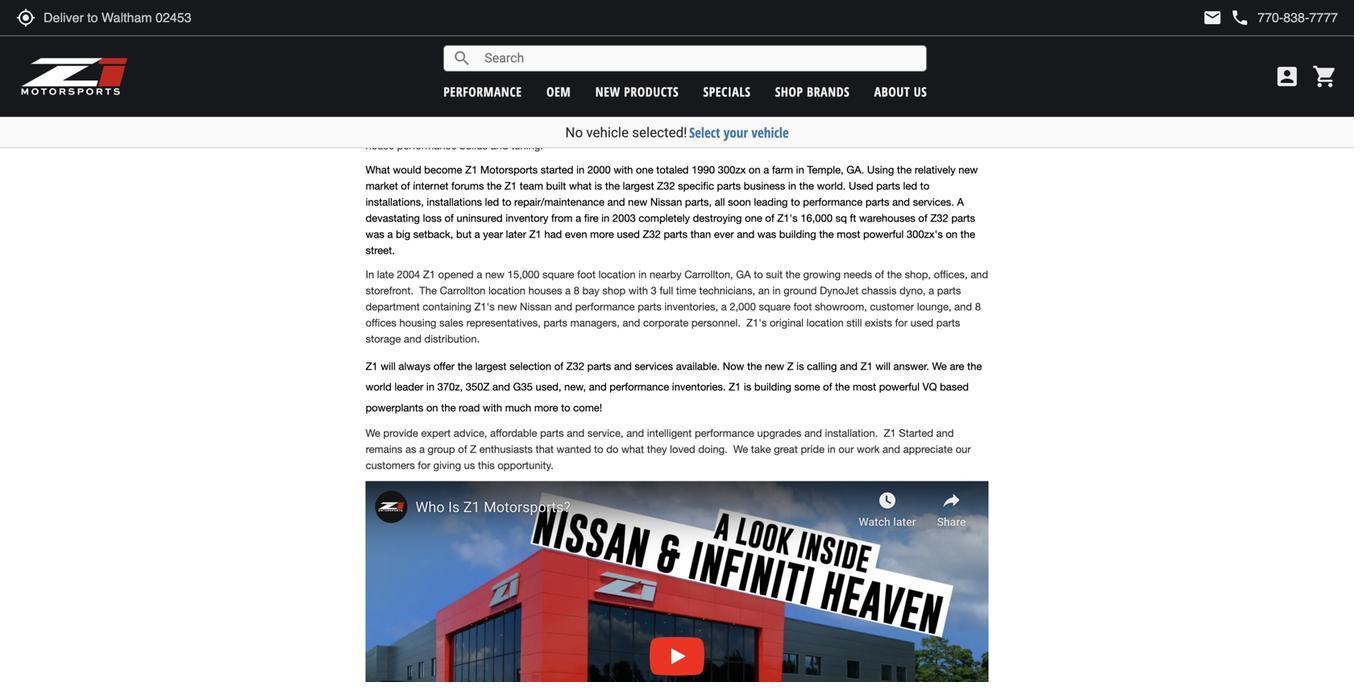 Task type: locate. For each thing, give the bounding box(es) containing it.
and
[[677, 107, 694, 120], [491, 139, 508, 152], [608, 196, 625, 208], [893, 196, 910, 208], [737, 228, 755, 241], [971, 268, 989, 281], [555, 301, 573, 313], [955, 301, 973, 313], [623, 317, 641, 329], [404, 333, 422, 345], [614, 360, 632, 373], [840, 360, 858, 373], [493, 381, 510, 394], [589, 381, 607, 394], [567, 427, 585, 440], [627, 427, 644, 440], [805, 427, 822, 440], [937, 427, 954, 440], [883, 443, 901, 456]]

location up shop in the left top of the page
[[599, 268, 636, 281]]

3
[[651, 285, 657, 297]]

the
[[366, 72, 393, 99], [420, 285, 437, 297]]

what is
[[569, 180, 602, 192]]

the right are
[[968, 360, 982, 373]]

for up select your vehicle link
[[760, 107, 772, 120]]

on right the 300zx's
[[946, 228, 958, 241]]

1 horizontal spatial foot
[[794, 301, 812, 313]]

1 vertical spatial powerful
[[879, 381, 920, 394]]

1 horizontal spatial square
[[759, 301, 791, 313]]

setback,
[[413, 228, 453, 241]]

forums
[[452, 180, 484, 192]]

1 horizontal spatial z1's
[[747, 317, 767, 329]]

1 vertical spatial used
[[911, 317, 934, 329]]

z1's up representatives,
[[474, 301, 495, 313]]

vehicle inside no vehicle selected! select your vehicle
[[586, 125, 629, 141]]

select your vehicle link
[[689, 123, 789, 142]]

ga. using
[[847, 164, 894, 176]]

nissan up completely on the top of the page
[[651, 196, 682, 208]]

from
[[749, 123, 770, 136], [552, 212, 573, 224]]

2000
[[588, 164, 611, 176]]

0 vertical spatial largest
[[623, 180, 654, 192]]

in inside 'z1 will always offer the largest selection of z32 parts and services available. now the new z is calling and z1 will answer. we are the world leader in 370z, 350z and g35 used, new, and performance inventories. z1 is building some of the most powerful vq based powerplants on the road with much more to come!'
[[426, 381, 435, 394]]

0 horizontal spatial z1's
[[474, 301, 495, 313]]

more down used, on the bottom left of the page
[[534, 402, 558, 414]]

0 horizontal spatial more
[[534, 402, 558, 414]]

0 horizontal spatial used
[[617, 228, 640, 241]]

2 vertical spatial z1's
[[747, 317, 767, 329]]

2,000
[[730, 301, 756, 313]]

performance
[[444, 83, 522, 100], [697, 107, 757, 120], [397, 139, 457, 152], [803, 196, 863, 208], [575, 301, 635, 313], [610, 381, 669, 394], [695, 427, 755, 440]]

parts up that
[[540, 427, 564, 440]]

1 vertical spatial more
[[534, 402, 558, 414]]

1 horizontal spatial will
[[876, 360, 891, 373]]

1 vertical spatial z1's
[[474, 301, 495, 313]]

what
[[366, 164, 390, 176]]

about us up products
[[626, 10, 729, 50]]

the inside in late 2004 z1 opened a new 15,000 square foot location in nearby carrollton, ga to suit the growing needs of the shop, offices, and storefront.  the carrollton location houses a 8 bay shop with 3 full time technicians, an in ground dynojet chassis dyno, a parts department containing z1's new nissan and performance parts inventories, a 2,000 square foot showroom, customer lounge, and 8 offices housing sales representatives, parts managers, and corporate personnel.  z1's original location still exists for used parts storage and distribution.
[[420, 285, 437, 297]]

nissan
[[799, 107, 831, 120], [651, 196, 682, 208], [520, 301, 552, 313]]

parts,
[[685, 196, 712, 208]]

1 horizontal spatial about
[[875, 83, 910, 100]]

0 vertical spatial about
[[626, 10, 694, 50]]

the up chassis
[[887, 268, 902, 281]]

z1's
[[778, 212, 798, 224], [474, 301, 495, 313], [747, 317, 767, 329]]

road
[[459, 402, 480, 414]]

wanted
[[557, 443, 591, 456]]

completely
[[639, 212, 690, 224]]

0 horizontal spatial largest
[[475, 360, 507, 373]]

powerful
[[864, 228, 904, 241], [879, 381, 920, 394]]

internet
[[413, 180, 449, 192]]

for inside we provide expert advice, affordable parts and service, and intelligent performance upgrades and installation.  z1 started and remains as a group of z enthusiasts that wanted to do what they loved doing.  we take great pride in our work and appreciate our customers for giving us this opportunity.
[[418, 460, 431, 472]]

the right forums on the top left of page
[[487, 180, 502, 192]]

1 vertical spatial for
[[895, 317, 908, 329]]

shopping_cart link
[[1309, 64, 1338, 90]]

from inside what would become z1 motorsports started in 2000 with one totaled 1990 300zx on a farm in temple, ga. using the relatively new market of internet forums the z1 team built what is the largest z32 specific parts business in the world. used parts led to installations, installations led to repair/maintenance and new nissan parts, all soon leading to performance parts and services. a devastating loss of uninsured inventory from a fire in 2003 completely destroying one of z1's 16,000 sq ft warehouses of z32 parts was a big setback, but a year later z1 had even more used z32 parts than ever and was building the most powerful 300zx's on the street.
[[552, 212, 573, 224]]

sales inside in late 2004 z1 opened a new 15,000 square foot location in nearby carrollton, ga to suit the growing needs of the shop, offices, and storefront.  the carrollton location houses a 8 bay shop with 3 full time technicians, an in ground dynojet chassis dyno, a parts department containing z1's new nissan and performance parts inventories, a 2,000 square foot showroom, customer lounge, and 8 offices housing sales representatives, parts managers, and corporate personnel.  z1's original location still exists for used parts storage and distribution.
[[440, 317, 464, 329]]

1 vertical spatial sales
[[440, 317, 464, 329]]

most
[[837, 228, 861, 241], [853, 381, 877, 394]]

0 horizontal spatial was
[[366, 228, 385, 241]]

with inside 'z1 will always offer the largest selection of z32 parts and services available. now the new z is calling and z1 will answer. we are the world leader in 370z, 350z and g35 used, new, and performance inventories. z1 is building some of the most powerful vq based powerplants on the road with much more to come!'
[[483, 402, 502, 414]]

in right farm
[[796, 164, 805, 176]]

nissan for carrollton,
[[520, 301, 552, 313]]

most inside 'z1 will always offer the largest selection of z32 parts and services available. now the new z is calling and z1 will answer. we are the world leader in 370z, 350z and g35 used, new, and performance inventories. z1 is building some of the most powerful vq based powerplants on the road with much more to come!'
[[853, 381, 877, 394]]

to inside 'z1 will always offer the largest selection of z32 parts and services available. now the new z is calling and z1 will answer. we are the world leader in 370z, 350z and g35 used, new, and performance inventories. z1 is building some of the most powerful vq based powerplants on the road with much more to come!'
[[561, 402, 571, 414]]

1 horizontal spatial for
[[760, 107, 772, 120]]

2 will from the left
[[876, 360, 891, 373]]

1 horizontal spatial vehicle
[[752, 123, 789, 142]]

take
[[751, 443, 771, 456]]

z1 left started
[[884, 427, 896, 440]]

provide
[[383, 427, 418, 440]]

0 horizontal spatial offer
[[434, 360, 455, 373]]

0 vertical spatial building
[[779, 228, 817, 241]]

customers inside z1 motorsports strives to offer the best in parts selection, service, and performance for your nissan 300zx, 350z, 370z, infiniti g35, & g37.  located approximately half an hour west of atlanta, z1 serves customers from around the globe with online parts sales to in house performance builds and tuning.
[[696, 123, 746, 136]]

1 vertical spatial most
[[853, 381, 877, 394]]

building right is
[[755, 381, 792, 394]]

devastating
[[366, 212, 420, 224]]

than
[[691, 228, 711, 241]]

customers down remains
[[366, 460, 415, 472]]

an inside in late 2004 z1 opened a new 15,000 square foot location in nearby carrollton, ga to suit the growing needs of the shop, offices, and storefront.  the carrollton location houses a 8 bay shop with 3 full time technicians, an in ground dynojet chassis dyno, a parts department containing z1's new nissan and performance parts inventories, a 2,000 square foot showroom, customer lounge, and 8 offices housing sales representatives, parts managers, and corporate personnel.  z1's original location still exists for used parts storage and distribution.
[[759, 285, 770, 297]]

your up around
[[775, 107, 796, 120]]

would
[[393, 164, 421, 176]]

0 vertical spatial sales
[[935, 123, 959, 136]]

370z,
[[899, 107, 926, 120]]

0 horizontal spatial an
[[534, 123, 545, 136]]

0 horizontal spatial foot
[[577, 268, 596, 281]]

0 vertical spatial most
[[837, 228, 861, 241]]

0 vertical spatial us
[[701, 10, 729, 50]]

1 vertical spatial about us
[[875, 83, 927, 100]]

0 vertical spatial led
[[903, 180, 918, 192]]

nissan inside what would become z1 motorsports started in 2000 with one totaled 1990 300zx on a farm in temple, ga. using the relatively new market of internet forums the z1 team built what is the largest z32 specific parts business in the world. used parts led to installations, installations led to repair/maintenance and new nissan parts, all soon leading to performance parts and services. a devastating loss of uninsured inventory from a fire in 2003 completely destroying one of z1's 16,000 sq ft warehouses of z32 parts was a big setback, but a year later z1 had even more used z32 parts than ever and was building the most powerful 300zx's on the street.
[[651, 196, 682, 208]]

1 vertical spatial service,
[[588, 427, 624, 440]]

z1 will always offer the largest selection of z32 parts and services available. now the new z is calling and z1 will answer. we are the world leader in 370z, 350z and g35 used, new, and performance inventories. z1 is building some of the most powerful vq based powerplants on the road with much more to come!
[[366, 360, 982, 414]]

0 vertical spatial on
[[749, 164, 761, 176]]

1 horizontal spatial more
[[590, 228, 614, 241]]

used down 2003 in the top left of the page
[[617, 228, 640, 241]]

0 vertical spatial motorsports
[[420, 72, 513, 99]]

1 vertical spatial 8
[[975, 301, 981, 313]]

still
[[847, 317, 862, 329]]

repair/maintenance
[[514, 196, 605, 208]]

8 right lounge,
[[975, 301, 981, 313]]

soon
[[728, 196, 751, 208]]

great
[[774, 443, 798, 456]]

ga
[[736, 268, 751, 281]]

square up houses
[[543, 268, 574, 281]]

of up the 300zx's
[[919, 212, 928, 224]]

1 vertical spatial an
[[759, 285, 770, 297]]

powerplants
[[366, 402, 424, 414]]

z32 up new,
[[567, 360, 585, 373]]

1 vertical spatial us
[[914, 83, 927, 100]]

and right work
[[883, 443, 901, 456]]

1 horizontal spatial customers
[[696, 123, 746, 136]]

on up business
[[749, 164, 761, 176]]

us
[[701, 10, 729, 50], [914, 83, 927, 100]]

0 horizontal spatial service,
[[588, 427, 624, 440]]

1 horizontal spatial led
[[903, 180, 918, 192]]

1 vertical spatial offer
[[434, 360, 455, 373]]

do
[[607, 443, 619, 456]]

a right as
[[419, 443, 425, 456]]

0 vertical spatial offer
[[487, 107, 508, 120]]

account_box
[[1275, 64, 1301, 90]]

performance inside what would become z1 motorsports started in 2000 with one totaled 1990 300zx on a farm in temple, ga. using the relatively new market of internet forums the z1 team built what is the largest z32 specific parts business in the world. used parts led to installations, installations led to repair/maintenance and new nissan parts, all soon leading to performance parts and services. a devastating loss of uninsured inventory from a fire in 2003 completely destroying one of z1's 16,000 sq ft warehouses of z32 parts was a big setback, but a year later z1 had even more used z32 parts than ever and was building the most powerful 300zx's on the street.
[[803, 196, 863, 208]]

0 horizontal spatial we
[[366, 427, 380, 440]]

bay
[[583, 285, 600, 297]]

location down showroom,
[[807, 317, 844, 329]]

search
[[453, 49, 472, 68]]

1 horizontal spatial one
[[745, 212, 763, 224]]

my_location
[[16, 8, 35, 27]]

1 vertical spatial from
[[552, 212, 573, 224]]

1 vertical spatial on
[[946, 228, 958, 241]]

1 horizontal spatial nissan
[[651, 196, 682, 208]]

1 vertical spatial your
[[724, 123, 748, 142]]

300zx's
[[907, 228, 943, 241]]

from left around
[[749, 123, 770, 136]]

0 horizontal spatial the
[[366, 72, 393, 99]]

vq
[[923, 381, 937, 394]]

z1 left had
[[529, 228, 542, 241]]

2003
[[613, 212, 636, 224]]

world. used
[[817, 180, 874, 192]]

1 horizontal spatial largest
[[623, 180, 654, 192]]

0 vertical spatial the
[[366, 72, 393, 99]]

1 horizontal spatial service,
[[638, 107, 674, 120]]

one left totaled
[[636, 164, 654, 176]]

1 vertical spatial foot
[[794, 301, 812, 313]]

g35,
[[960, 107, 982, 120]]

half
[[514, 123, 531, 136]]

0 horizontal spatial us
[[701, 10, 729, 50]]

0 horizontal spatial from
[[552, 212, 573, 224]]

your inside z1 motorsports strives to offer the best in parts selection, service, and performance for your nissan 300zx, 350z, 370z, infiniti g35, & g37.  located approximately half an hour west of atlanta, z1 serves customers from around the globe with online parts sales to in house performance builds and tuning.
[[775, 107, 796, 120]]

performance down services
[[610, 381, 669, 394]]

the down temple,
[[800, 180, 814, 192]]

oem
[[547, 83, 571, 100]]

team
[[520, 180, 543, 192]]

and up the pride
[[805, 427, 822, 440]]

the left relatively
[[897, 164, 912, 176]]

300zx,
[[833, 107, 867, 120]]

later
[[506, 228, 526, 241]]

for inside z1 motorsports strives to offer the best in parts selection, service, and performance for your nissan 300zx, 350z, 370z, infiniti g35, & g37.  located approximately half an hour west of atlanta, z1 serves customers from around the globe with online parts sales to in house performance builds and tuning.
[[760, 107, 772, 120]]

with left 3
[[629, 285, 648, 297]]

z1 inside in late 2004 z1 opened a new 15,000 square foot location in nearby carrollton, ga to suit the growing needs of the shop, offices, and storefront.  the carrollton location houses a 8 bay shop with 3 full time technicians, an in ground dynojet chassis dyno, a parts department containing z1's new nissan and performance parts inventories, a 2,000 square foot showroom, customer lounge, and 8 offices housing sales representatives, parts managers, and corporate personnel.  z1's original location still exists for used parts storage and distribution.
[[423, 268, 435, 281]]

showroom,
[[815, 301, 867, 313]]

performance up sq
[[803, 196, 863, 208]]

new products link
[[596, 83, 679, 100]]

1 vertical spatial we
[[734, 443, 748, 456]]

and up what
[[627, 427, 644, 440]]

the up house on the left
[[366, 72, 393, 99]]

0 horizontal spatial vehicle
[[586, 125, 629, 141]]

1 vertical spatial the
[[420, 285, 437, 297]]

largest up 350z
[[475, 360, 507, 373]]

big
[[396, 228, 411, 241]]

from down repair/maintenance
[[552, 212, 573, 224]]

will up world
[[381, 360, 396, 373]]

service,
[[638, 107, 674, 120], [588, 427, 624, 440]]

most down the ft on the top right
[[837, 228, 861, 241]]

8 left the bay
[[574, 285, 580, 297]]

offer up the approximately at the left of page
[[487, 107, 508, 120]]

0 horizontal spatial will
[[381, 360, 396, 373]]

warehouses
[[860, 212, 916, 224]]

and left corporate
[[623, 317, 641, 329]]

in left nearby on the top of page
[[639, 268, 647, 281]]

for inside in late 2004 z1 opened a new 15,000 square foot location in nearby carrollton, ga to suit the growing needs of the shop, offices, and storefront.  the carrollton location houses a 8 bay shop with 3 full time technicians, an in ground dynojet chassis dyno, a parts department containing z1's new nissan and performance parts inventories, a 2,000 square foot showroom, customer lounge, and 8 offices housing sales representatives, parts managers, and corporate personnel.  z1's original location still exists for used parts storage and distribution.
[[895, 317, 908, 329]]

1 horizontal spatial offer
[[487, 107, 508, 120]]

0 vertical spatial nissan
[[799, 107, 831, 120]]

most inside what would become z1 motorsports started in 2000 with one totaled 1990 300zx on a farm in temple, ga. using the relatively new market of internet forums the z1 team built what is the largest z32 specific parts business in the world. used parts led to installations, installations led to repair/maintenance and new nissan parts, all soon leading to performance parts and services. a devastating loss of uninsured inventory from a fire in 2003 completely destroying one of z1's 16,000 sq ft warehouses of z32 parts was a big setback, but a year later z1 had even more used z32 parts than ever and was building the most powerful 300zx's on the street.
[[837, 228, 861, 241]]

0 vertical spatial foot
[[577, 268, 596, 281]]

the down 16,000
[[819, 228, 834, 241]]

1 horizontal spatial location
[[599, 268, 636, 281]]

to right ga
[[754, 268, 763, 281]]

a up business
[[764, 164, 769, 176]]

motorsports down search
[[420, 72, 513, 99]]

performance inside 'z1 will always offer the largest selection of z32 parts and services available. now the new z is calling and z1 will answer. we are the world leader in 370z, 350z and g35 used, new, and performance inventories. z1 is building some of the most powerful vq based powerplants on the road with much more to come!'
[[610, 381, 669, 394]]

z1 right 2004 at the top
[[423, 268, 435, 281]]

to left 'come!'
[[561, 402, 571, 414]]

0 vertical spatial service,
[[638, 107, 674, 120]]

2 vertical spatial motorsports
[[480, 164, 538, 176]]

foot down the ground at the right top of page
[[794, 301, 812, 313]]

some
[[795, 381, 820, 394]]

powerful down the answer. we
[[879, 381, 920, 394]]

used down lounge,
[[911, 317, 934, 329]]

0 horizontal spatial your
[[724, 123, 748, 142]]

0 vertical spatial your
[[775, 107, 796, 120]]

led down relatively
[[903, 180, 918, 192]]

0 vertical spatial one
[[636, 164, 654, 176]]

0 horizontal spatial about
[[626, 10, 694, 50]]

to inside we provide expert advice, affordable parts and service, and intelligent performance upgrades and installation.  z1 started and remains as a group of z enthusiasts that wanted to do what they loved doing.  we take great pride in our work and appreciate our customers for giving us this opportunity.
[[594, 443, 604, 456]]

0 vertical spatial from
[[749, 123, 770, 136]]

loss
[[423, 212, 442, 224]]

z1 left serves
[[648, 123, 660, 136]]

service, inside we provide expert advice, affordable parts and service, and intelligent performance upgrades and installation.  z1 started and remains as a group of z enthusiasts that wanted to do what they loved doing.  we take great pride in our work and appreciate our customers for giving us this opportunity.
[[588, 427, 624, 440]]

us
[[464, 460, 475, 472]]

1 vertical spatial largest
[[475, 360, 507, 373]]

with inside what would become z1 motorsports started in 2000 with one totaled 1990 300zx on a farm in temple, ga. using the relatively new market of internet forums the z1 team built what is the largest z32 specific parts business in the world. used parts led to installations, installations led to repair/maintenance and new nissan parts, all soon leading to performance parts and services. a devastating loss of uninsured inventory from a fire in 2003 completely destroying one of z1's 16,000 sq ft warehouses of z32 parts was a big setback, but a year later z1 had even more used z32 parts than ever and was building the most powerful 300zx's on the street.
[[614, 164, 633, 176]]

0 vertical spatial used
[[617, 228, 640, 241]]

1 horizontal spatial the
[[420, 285, 437, 297]]

more
[[590, 228, 614, 241], [534, 402, 558, 414]]

1 horizontal spatial about us
[[875, 83, 927, 100]]

shop
[[603, 285, 626, 297]]

1 horizontal spatial our
[[956, 443, 971, 456]]

0 vertical spatial powerful
[[864, 228, 904, 241]]

performance inside we provide expert advice, affordable parts and service, and intelligent performance upgrades and installation.  z1 started and remains as a group of z enthusiasts that wanted to do what they loved doing.  we take great pride in our work and appreciate our customers for giving us this opportunity.
[[695, 427, 755, 440]]

world
[[366, 381, 392, 394]]

z32 down the services. a
[[931, 212, 949, 224]]

0 vertical spatial we
[[366, 427, 380, 440]]

no vehicle selected! select your vehicle
[[566, 123, 789, 142]]

0 horizontal spatial one
[[636, 164, 654, 176]]

motorsports up team
[[480, 164, 538, 176]]

1 horizontal spatial an
[[759, 285, 770, 297]]

in down farm
[[789, 180, 797, 192]]

builds
[[460, 139, 488, 152]]

new left z is
[[765, 360, 785, 373]]

nissan for on
[[651, 196, 682, 208]]

in down g35,
[[975, 123, 983, 136]]

1 vertical spatial building
[[755, 381, 792, 394]]

the
[[511, 107, 526, 120], [809, 123, 823, 136], [897, 164, 912, 176], [487, 180, 502, 192], [605, 180, 620, 192], [800, 180, 814, 192], [819, 228, 834, 241], [961, 228, 976, 241], [786, 268, 801, 281], [887, 268, 902, 281], [458, 360, 473, 373], [747, 360, 762, 373], [968, 360, 982, 373], [835, 381, 850, 394], [441, 402, 456, 414]]

nissan down shop brands link in the right of the page
[[799, 107, 831, 120]]

street.
[[366, 244, 395, 257]]

most right the some at the bottom of page
[[853, 381, 877, 394]]

0 vertical spatial z1's
[[778, 212, 798, 224]]

powerful inside what would become z1 motorsports started in 2000 with one totaled 1990 300zx on a farm in temple, ga. using the relatively new market of internet forums the z1 team built what is the largest z32 specific parts business in the world. used parts led to installations, installations led to repair/maintenance and new nissan parts, all soon leading to performance parts and services. a devastating loss of uninsured inventory from a fire in 2003 completely destroying one of z1's 16,000 sq ft warehouses of z32 parts was a big setback, but a year later z1 had even more used z32 parts than ever and was building the most powerful 300zx's on the street.
[[864, 228, 904, 241]]

your
[[775, 107, 796, 120], [724, 123, 748, 142]]

to down relatively
[[921, 180, 930, 192]]

1 will from the left
[[381, 360, 396, 373]]

of left the z
[[458, 443, 467, 456]]

nissan inside in late 2004 z1 opened a new 15,000 square foot location in nearby carrollton, ga to suit the growing needs of the shop, offices, and storefront.  the carrollton location houses a 8 bay shop with 3 full time technicians, an in ground dynojet chassis dyno, a parts department containing z1's new nissan and performance parts inventories, a 2,000 square foot showroom, customer lounge, and 8 offices housing sales representatives, parts managers, and corporate personnel.  z1's original location still exists for used parts storage and distribution.
[[520, 301, 552, 313]]

an inside z1 motorsports strives to offer the best in parts selection, service, and performance for your nissan 300zx, 350z, 370z, infiniti g35, & g37.  located approximately half an hour west of atlanta, z1 serves customers from around the globe with online parts sales to in house performance builds and tuning.
[[534, 123, 545, 136]]

1 vertical spatial motorsports
[[381, 107, 438, 120]]

our left work
[[839, 443, 854, 456]]

0 horizontal spatial location
[[489, 285, 526, 297]]

offer inside z1 motorsports strives to offer the best in parts selection, service, and performance for your nissan 300zx, 350z, 370z, infiniti g35, & g37.  located approximately half an hour west of atlanta, z1 serves customers from around the globe with online parts sales to in house performance builds and tuning.
[[487, 107, 508, 120]]

1 vertical spatial nissan
[[651, 196, 682, 208]]

z1's down the leading
[[778, 212, 798, 224]]

approximately
[[445, 123, 511, 136]]

housing
[[400, 317, 437, 329]]

with right '2000'
[[614, 164, 633, 176]]

z1's down the 2,000
[[747, 317, 767, 329]]

was
[[366, 228, 385, 241], [758, 228, 777, 241]]

1 vertical spatial led
[[485, 196, 499, 208]]

building
[[779, 228, 817, 241], [755, 381, 792, 394]]

2 vertical spatial location
[[807, 317, 844, 329]]

largest up 2003 in the top left of the page
[[623, 180, 654, 192]]

products
[[624, 83, 679, 100]]

1 vertical spatial customers
[[366, 460, 415, 472]]

0 horizontal spatial on
[[426, 402, 438, 414]]

0 vertical spatial location
[[599, 268, 636, 281]]

0 horizontal spatial for
[[418, 460, 431, 472]]

0 horizontal spatial 8
[[574, 285, 580, 297]]

dyno,
[[900, 285, 926, 297]]

of down the leading
[[766, 212, 775, 224]]

0 vertical spatial about us
[[626, 10, 729, 50]]

motorsports inside what would become z1 motorsports started in 2000 with one totaled 1990 300zx on a farm in temple, ga. using the relatively new market of internet forums the z1 team built what is the largest z32 specific parts business in the world. used parts led to installations, installations led to repair/maintenance and new nissan parts, all soon leading to performance parts and services. a devastating loss of uninsured inventory from a fire in 2003 completely destroying one of z1's 16,000 sq ft warehouses of z32 parts was a big setback, but a year later z1 had even more used z32 parts than ever and was building the most powerful 300zx's on the street.
[[480, 164, 538, 176]]

around
[[773, 123, 806, 136]]

farm
[[772, 164, 793, 176]]



Task type: vqa. For each thing, say whether or not it's contained in the screenshot.
AROUND
yes



Task type: describe. For each thing, give the bounding box(es) containing it.
a right but
[[475, 228, 480, 241]]

and right calling
[[840, 360, 858, 373]]

and down 'housing'
[[404, 333, 422, 345]]

shopping_cart
[[1313, 64, 1338, 90]]

1 horizontal spatial on
[[749, 164, 761, 176]]

and left services
[[614, 360, 632, 373]]

with inside in late 2004 z1 opened a new 15,000 square foot location in nearby carrollton, ga to suit the growing needs of the shop, offices, and storefront.  the carrollton location houses a 8 bay shop with 3 full time technicians, an in ground dynojet chassis dyno, a parts department containing z1's new nissan and performance parts inventories, a 2,000 square foot showroom, customer lounge, and 8 offices housing sales representatives, parts managers, and corporate personnel.  z1's original location still exists for used parts storage and distribution.
[[629, 285, 648, 297]]

in up hour
[[552, 107, 560, 120]]

but
[[456, 228, 472, 241]]

parts inside 'z1 will always offer the largest selection of z32 parts and services available. now the new z is calling and z1 will answer. we are the world leader in 370z, 350z and g35 used, new, and performance inventories. z1 is building some of the most powerful vq based powerplants on the road with much more to come!'
[[588, 360, 611, 373]]

parts down lounge,
[[937, 317, 961, 329]]

g35
[[513, 381, 533, 394]]

new up 2003 in the top left of the page
[[628, 196, 648, 208]]

parts down 300zx
[[717, 180, 741, 192]]

come!
[[573, 402, 602, 414]]

2 our from the left
[[956, 443, 971, 456]]

specials link
[[704, 83, 751, 100]]

powerful inside 'z1 will always offer the largest selection of z32 parts and services available. now the new z is calling and z1 will answer. we are the world leader in 370z, 350z and g35 used, new, and performance inventories. z1 is building some of the most powerful vq based powerplants on the road with much more to come!'
[[879, 381, 920, 394]]

appreciate
[[904, 443, 953, 456]]

the left globe
[[809, 123, 823, 136]]

in up what is
[[577, 164, 585, 176]]

carrollton,
[[685, 268, 733, 281]]

1 vertical spatial about
[[875, 83, 910, 100]]

new up representatives,
[[498, 301, 517, 313]]

shop
[[775, 83, 804, 100]]

largest inside 'z1 will always offer the largest selection of z32 parts and services available. now the new z is calling and z1 will answer. we are the world leader in 370z, 350z and g35 used, new, and performance inventories. z1 is building some of the most powerful vq based powerplants on the road with much more to come!'
[[475, 360, 507, 373]]

and up serves
[[677, 107, 694, 120]]

leader
[[395, 381, 424, 394]]

parts down completely on the top of the page
[[664, 228, 688, 241]]

1 vertical spatial location
[[489, 285, 526, 297]]

parts down offices,
[[938, 285, 961, 297]]

2 horizontal spatial location
[[807, 317, 844, 329]]

z1's inside what would become z1 motorsports started in 2000 with one totaled 1990 300zx on a farm in temple, ga. using the relatively new market of internet forums the z1 team built what is the largest z32 specific parts business in the world. used parts led to installations, installations led to repair/maintenance and new nissan parts, all soon leading to performance parts and services. a devastating loss of uninsured inventory from a fire in 2003 completely destroying one of z1's 16,000 sq ft warehouses of z32 parts was a big setback, but a year later z1 had even more used z32 parts than ever and was building the most powerful 300zx's on the street.
[[778, 212, 798, 224]]

to up the approximately at the left of page
[[475, 107, 484, 120]]

installations,
[[366, 196, 424, 208]]

selection,
[[590, 107, 635, 120]]

calling
[[807, 360, 837, 373]]

work
[[857, 443, 880, 456]]

of inside we provide expert advice, affordable parts and service, and intelligent performance upgrades and installation.  z1 started and remains as a group of z enthusiasts that wanted to do what they loved doing.  we take great pride in our work and appreciate our customers for giving us this opportunity.
[[458, 443, 467, 456]]

1 our from the left
[[839, 443, 854, 456]]

serves
[[663, 123, 693, 136]]

in late 2004 z1 opened a new 15,000 square foot location in nearby carrollton, ga to suit the growing needs of the shop, offices, and storefront.  the carrollton location houses a 8 bay shop with 3 full time technicians, an in ground dynojet chassis dyno, a parts department containing z1's new nissan and performance parts inventories, a 2,000 square foot showroom, customer lounge, and 8 offices housing sales representatives, parts managers, and corporate personnel.  z1's original location still exists for used parts storage and distribution.
[[366, 268, 989, 345]]

0 vertical spatial 8
[[574, 285, 580, 297]]

largest inside what would become z1 motorsports started in 2000 with one totaled 1990 300zx on a farm in temple, ga. using the relatively new market of internet forums the z1 team built what is the largest z32 specific parts business in the world. used parts led to installations, installations led to repair/maintenance and new nissan parts, all soon leading to performance parts and services. a devastating loss of uninsured inventory from a fire in 2003 completely destroying one of z1's 16,000 sq ft warehouses of z32 parts was a big setback, but a year later z1 had even more used z32 parts than ever and was building the most powerful 300zx's on the street.
[[623, 180, 654, 192]]

business
[[744, 180, 786, 192]]

enthusiasts
[[480, 443, 533, 456]]

late
[[377, 268, 394, 281]]

are
[[950, 360, 965, 373]]

the right the 300zx's
[[961, 228, 976, 241]]

z
[[470, 443, 477, 456]]

z is
[[787, 360, 804, 373]]

a up the carrollton
[[477, 268, 482, 281]]

parts up warehouses
[[866, 196, 890, 208]]

new left 15,000
[[485, 268, 505, 281]]

of down would
[[401, 180, 410, 192]]

and up 2003 in the top left of the page
[[608, 196, 625, 208]]

performance link
[[444, 83, 522, 100]]

to up inventory
[[502, 196, 512, 208]]

performance down specials link
[[697, 107, 757, 120]]

ft
[[850, 212, 857, 224]]

west
[[572, 123, 594, 136]]

offices,
[[934, 268, 968, 281]]

nissan inside z1 motorsports strives to offer the best in parts selection, service, and performance for your nissan 300zx, 350z, 370z, infiniti g35, & g37.  located approximately half an hour west of atlanta, z1 serves customers from around the globe with online parts sales to in house performance builds and tuning.
[[799, 107, 831, 120]]

giving
[[433, 460, 461, 472]]

z1 right calling
[[861, 360, 873, 373]]

services
[[635, 360, 673, 373]]

0 horizontal spatial square
[[543, 268, 574, 281]]

motorsports inside z1 motorsports strives to offer the best in parts selection, service, and performance for your nissan 300zx, 350z, 370z, infiniti g35, & g37.  located approximately half an hour west of atlanta, z1 serves customers from around the globe with online parts sales to in house performance builds and tuning.
[[381, 107, 438, 120]]

services. a
[[913, 196, 964, 208]]

in down suit
[[773, 285, 781, 297]]

affordable
[[490, 427, 537, 440]]

z1 motorsports logo image
[[20, 56, 129, 97]]

370z,
[[438, 381, 463, 394]]

the up 350z
[[458, 360, 473, 373]]

z1 up the located
[[398, 72, 415, 99]]

in right fire
[[602, 212, 610, 224]]

used inside what would become z1 motorsports started in 2000 with one totaled 1990 300zx on a farm in temple, ga. using the relatively new market of internet forums the z1 team built what is the largest z32 specific parts business in the world. used parts led to installations, installations led to repair/maintenance and new nissan parts, all soon leading to performance parts and services. a devastating loss of uninsured inventory from a fire in 2003 completely destroying one of z1's 16,000 sq ft warehouses of z32 parts was a big setback, but a year later z1 had even more used z32 parts than ever and was building the most powerful 300zx's on the street.
[[617, 228, 640, 241]]

service, inside z1 motorsports strives to offer the best in parts selection, service, and performance for your nissan 300zx, 350z, 370z, infiniti g35, & g37.  located approximately half an hour west of atlanta, z1 serves customers from around the globe with online parts sales to in house performance builds and tuning.
[[638, 107, 674, 120]]

z1 up house on the left
[[366, 107, 378, 120]]

a left fire
[[576, 212, 581, 224]]

parts down 3
[[638, 301, 662, 313]]

and left g35
[[493, 381, 510, 394]]

specials
[[704, 83, 751, 100]]

to inside in late 2004 z1 opened a new 15,000 square foot location in nearby carrollton, ga to suit the growing needs of the shop, offices, and storefront.  the carrollton location houses a 8 bay shop with 3 full time technicians, an in ground dynojet chassis dyno, a parts department containing z1's new nissan and performance parts inventories, a 2,000 square foot showroom, customer lounge, and 8 offices housing sales representatives, parts managers, and corporate personnel.  z1's original location still exists for used parts storage and distribution.
[[754, 268, 763, 281]]

carrollton
[[440, 285, 486, 297]]

Search search field
[[472, 46, 927, 71]]

sales inside z1 motorsports strives to offer the best in parts selection, service, and performance for your nissan 300zx, 350z, 370z, infiniti g35, & g37.  located approximately half an hour west of atlanta, z1 serves customers from around the globe with online parts sales to in house performance builds and tuning.
[[935, 123, 959, 136]]

2 was from the left
[[758, 228, 777, 241]]

house
[[366, 139, 394, 152]]

a right houses
[[565, 285, 571, 297]]

the up half
[[511, 107, 526, 120]]

storage
[[366, 333, 401, 345]]

performance down the located
[[397, 139, 457, 152]]

and right builds
[[491, 139, 508, 152]]

all
[[715, 196, 725, 208]]

customers inside we provide expert advice, affordable parts and service, and intelligent performance upgrades and installation.  z1 started and remains as a group of z enthusiasts that wanted to do what they loved doing.  we take great pride in our work and appreciate our customers for giving us this opportunity.
[[366, 460, 415, 472]]

group
[[428, 443, 455, 456]]

the down calling
[[835, 381, 850, 394]]

z32 down totaled
[[657, 180, 675, 192]]

available. now
[[676, 360, 745, 373]]

parts inside we provide expert advice, affordable parts and service, and intelligent performance upgrades and installation.  z1 started and remains as a group of z enthusiasts that wanted to do what they loved doing.  we take great pride in our work and appreciate our customers for giving us this opportunity.
[[540, 427, 564, 440]]

specific
[[678, 180, 714, 192]]

1 was from the left
[[366, 228, 385, 241]]

mail
[[1203, 8, 1223, 27]]

from inside z1 motorsports strives to offer the best in parts selection, service, and performance for your nissan 300zx, 350z, 370z, infiniti g35, & g37.  located approximately half an hour west of atlanta, z1 serves customers from around the globe with online parts sales to in house performance builds and tuning.
[[749, 123, 770, 136]]

1990
[[692, 164, 715, 176]]

leading
[[754, 196, 788, 208]]

dynojet
[[820, 285, 859, 297]]

managers,
[[571, 317, 620, 329]]

and up "appreciate"
[[937, 427, 954, 440]]

advice,
[[454, 427, 487, 440]]

relatively
[[915, 164, 956, 176]]

atlanta,
[[609, 123, 645, 136]]

1 horizontal spatial we
[[734, 443, 748, 456]]

of up used, on the bottom left of the page
[[555, 360, 564, 373]]

z32 down completely on the top of the page
[[643, 228, 661, 241]]

exists
[[865, 317, 892, 329]]

1 horizontal spatial us
[[914, 83, 927, 100]]

growing
[[804, 268, 841, 281]]

performance inside in late 2004 z1 opened a new 15,000 square foot location in nearby carrollton, ga to suit the growing needs of the shop, offices, and storefront.  the carrollton location houses a 8 bay shop with 3 full time technicians, an in ground dynojet chassis dyno, a parts department containing z1's new nissan and performance parts inventories, a 2,000 square foot showroom, customer lounge, and 8 offices housing sales representatives, parts managers, and corporate personnel.  z1's original location still exists for used parts storage and distribution.
[[575, 301, 635, 313]]

brands
[[807, 83, 850, 100]]

z1 inside we provide expert advice, affordable parts and service, and intelligent performance upgrades and installation.  z1 started and remains as a group of z enthusiasts that wanted to do what they loved doing.  we take great pride in our work and appreciate our customers for giving us this opportunity.
[[884, 427, 896, 440]]

no
[[566, 125, 583, 141]]

about us link
[[875, 83, 927, 100]]

new right relatively
[[959, 164, 978, 176]]

strives
[[441, 107, 472, 120]]

z1 motorsports strives to offer the best in parts selection, service, and performance for your nissan 300zx, 350z, 370z, infiniti g35, & g37.  located approximately half an hour west of atlanta, z1 serves customers from around the globe with online parts sales to in house performance builds and tuning.
[[366, 107, 983, 152]]

1 horizontal spatial 8
[[975, 301, 981, 313]]

with inside z1 motorsports strives to offer the best in parts selection, service, and performance for your nissan 300zx, 350z, 370z, infiniti g35, & g37.  located approximately half an hour west of atlanta, z1 serves customers from around the globe with online parts sales to in house performance builds and tuning.
[[855, 123, 875, 136]]

corporate
[[643, 317, 689, 329]]

as
[[406, 443, 416, 456]]

of inside z1 motorsports strives to offer the best in parts selection, service, and performance for your nissan 300zx, 350z, 370z, infiniti g35, & g37.  located approximately half an hour west of atlanta, z1 serves customers from around the globe with online parts sales to in house performance builds and tuning.
[[597, 123, 606, 136]]

market
[[366, 180, 398, 192]]

offer inside 'z1 will always offer the largest selection of z32 parts and services available. now the new z is calling and z1 will answer. we are the world leader in 370z, 350z and g35 used, new, and performance inventories. z1 is building some of the most powerful vq based powerplants on the road with much more to come!'
[[434, 360, 455, 373]]

a left big
[[387, 228, 393, 241]]

in
[[366, 268, 374, 281]]

and up wanted
[[567, 427, 585, 440]]

parts down 'ga. using'
[[877, 180, 901, 192]]

new inside 'z1 will always offer the largest selection of z32 parts and services available. now the new z is calling and z1 will answer. we are the world leader in 370z, 350z and g35 used, new, and performance inventories. z1 is building some of the most powerful vq based powerplants on the road with much more to come!'
[[765, 360, 785, 373]]

z32 inside 'z1 will always offer the largest selection of z32 parts and services available. now the new z is calling and z1 will answer. we are the world leader in 370z, 350z and g35 used, new, and performance inventories. z1 is building some of the most powerful vq based powerplants on the road with much more to come!'
[[567, 360, 585, 373]]

the down 370z,
[[441, 402, 456, 414]]

of right loss on the top left of the page
[[445, 212, 454, 224]]

more inside 'z1 will always offer the largest selection of z32 parts and services available. now the new z is calling and z1 will answer. we are the world leader in 370z, 350z and g35 used, new, and performance inventories. z1 is building some of the most powerful vq based powerplants on the road with much more to come!'
[[534, 402, 558, 414]]

of right the some at the bottom of page
[[823, 381, 832, 394]]

to right the leading
[[791, 196, 800, 208]]

1 vertical spatial one
[[745, 212, 763, 224]]

15,000
[[508, 268, 540, 281]]

in inside we provide expert advice, affordable parts and service, and intelligent performance upgrades and installation.  z1 started and remains as a group of z enthusiasts that wanted to do what they loved doing.  we take great pride in our work and appreciate our customers for giving us this opportunity.
[[828, 443, 836, 456]]

more inside what would become z1 motorsports started in 2000 with one totaled 1990 300zx on a farm in temple, ga. using the relatively new market of internet forums the z1 team built what is the largest z32 specific parts business in the world. used parts led to installations, installations led to repair/maintenance and new nissan parts, all soon leading to performance parts and services. a devastating loss of uninsured inventory from a fire in 2003 completely destroying one of z1's 16,000 sq ft warehouses of z32 parts was a big setback, but a year later z1 had even more used z32 parts than ever and was building the most powerful 300zx's on the street.
[[590, 228, 614, 241]]

350z
[[466, 381, 490, 394]]

nearby
[[650, 268, 682, 281]]

parts down houses
[[544, 317, 568, 329]]

year
[[483, 228, 503, 241]]

houses
[[529, 285, 562, 297]]

0 horizontal spatial about us
[[626, 10, 729, 50]]

globe
[[826, 123, 853, 136]]

the up the ground at the right top of page
[[786, 268, 801, 281]]

16,000
[[801, 212, 833, 224]]

phone
[[1231, 8, 1250, 27]]

started
[[899, 427, 934, 440]]

parts down the services. a
[[952, 212, 976, 224]]

and down houses
[[555, 301, 573, 313]]

always
[[399, 360, 431, 373]]

distribution.
[[425, 333, 480, 345]]

a inside we provide expert advice, affordable parts and service, and intelligent performance upgrades and installation.  z1 started and remains as a group of z enthusiasts that wanted to do what they loved doing.  we take great pride in our work and appreciate our customers for giving us this opportunity.
[[419, 443, 425, 456]]

selected!
[[632, 125, 687, 141]]

and up warehouses
[[893, 196, 910, 208]]

mail link
[[1203, 8, 1223, 27]]

performance up strives
[[444, 83, 522, 100]]

upgrades
[[758, 427, 802, 440]]

new up 'selection,'
[[596, 83, 621, 100]]

building inside 'z1 will always offer the largest selection of z32 parts and services available. now the new z is calling and z1 will answer. we are the world leader in 370z, 350z and g35 used, new, and performance inventories. z1 is building some of the most powerful vq based powerplants on the road with much more to come!'
[[755, 381, 792, 394]]

z1 left team
[[505, 180, 517, 192]]

hour
[[548, 123, 569, 136]]

totaled
[[657, 164, 689, 176]]

uninsured
[[457, 212, 503, 224]]

even
[[565, 228, 587, 241]]

parts down the 370z,
[[909, 123, 932, 136]]

parts up west
[[563, 107, 587, 120]]

building inside what would become z1 motorsports started in 2000 with one totaled 1990 300zx on a farm in temple, ga. using the relatively new market of internet forums the z1 team built what is the largest z32 specific parts business in the world. used parts led to installations, installations led to repair/maintenance and new nissan parts, all soon leading to performance parts and services. a devastating loss of uninsured inventory from a fire in 2003 completely destroying one of z1's 16,000 sq ft warehouses of z32 parts was a big setback, but a year later z1 had even more used z32 parts than ever and was building the most powerful 300zx's on the street.
[[779, 228, 817, 241]]

a down technicians,
[[721, 301, 727, 313]]

and right lounge,
[[955, 301, 973, 313]]

2 horizontal spatial on
[[946, 228, 958, 241]]

and right new,
[[589, 381, 607, 394]]

z1 up forums on the top left of page
[[465, 164, 478, 176]]

used inside in late 2004 z1 opened a new 15,000 square foot location in nearby carrollton, ga to suit the growing needs of the shop, offices, and storefront.  the carrollton location houses a 8 bay shop with 3 full time technicians, an in ground dynojet chassis dyno, a parts department containing z1's new nissan and performance parts inventories, a 2,000 square foot showroom, customer lounge, and 8 offices housing sales representatives, parts managers, and corporate personnel.  z1's original location still exists for used parts storage and distribution.
[[911, 317, 934, 329]]

the up is
[[747, 360, 762, 373]]

they
[[647, 443, 667, 456]]

what would become z1 motorsports started in 2000 with one totaled 1990 300zx on a farm in temple, ga. using the relatively new market of internet forums the z1 team built what is the largest z32 specific parts business in the world. used parts led to installations, installations led to repair/maintenance and new nissan parts, all soon leading to performance parts and services. a devastating loss of uninsured inventory from a fire in 2003 completely destroying one of z1's 16,000 sq ft warehouses of z32 parts was a big setback, but a year later z1 had even more used z32 parts than ever and was building the most powerful 300zx's on the street.
[[366, 164, 978, 257]]

sq
[[836, 212, 847, 224]]

on inside 'z1 will always offer the largest selection of z32 parts and services available. now the new z is calling and z1 will answer. we are the world leader in 370z, 350z and g35 used, new, and performance inventories. z1 is building some of the most powerful vq based powerplants on the road with much more to come!'
[[426, 402, 438, 414]]

and right offices,
[[971, 268, 989, 281]]

to down g35,
[[962, 123, 972, 136]]

chassis
[[862, 285, 897, 297]]

a up lounge,
[[929, 285, 935, 297]]

the down '2000'
[[605, 180, 620, 192]]

answer. we
[[894, 360, 947, 373]]

inventory
[[506, 212, 549, 224]]

and right ever
[[737, 228, 755, 241]]

shop brands
[[775, 83, 850, 100]]

inventories. z1
[[672, 381, 741, 394]]

fire
[[584, 212, 599, 224]]

z1 up world
[[366, 360, 378, 373]]

what
[[622, 443, 644, 456]]

of inside in late 2004 z1 opened a new 15,000 square foot location in nearby carrollton, ga to suit the growing needs of the shop, offices, and storefront.  the carrollton location houses a 8 bay shop with 3 full time technicians, an in ground dynojet chassis dyno, a parts department containing z1's new nissan and performance parts inventories, a 2,000 square foot showroom, customer lounge, and 8 offices housing sales representatives, parts managers, and corporate personnel.  z1's original location still exists for used parts storage and distribution.
[[875, 268, 885, 281]]



